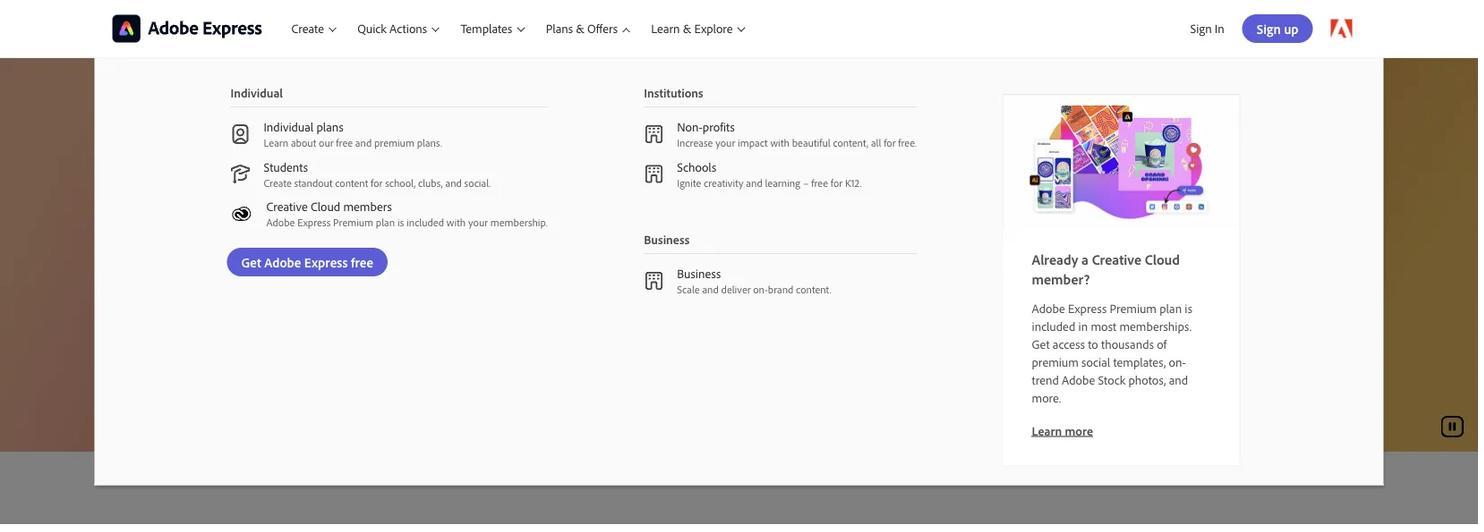 Task type: describe. For each thing, give the bounding box(es) containing it.
trend
[[1032, 372, 1059, 388]]

premium inside the adobe express premium plan is included in most memberships. get access to thousands of premium social templates, on- trend adobe stock photos, and more.
[[1110, 300, 1157, 316]]

express for premium
[[1068, 300, 1107, 316]]

content,
[[833, 136, 869, 150]]

free inside schools ignite creativity and learning – free for k12.
[[812, 176, 828, 189]]

in
[[1079, 318, 1088, 334]]

photos,
[[1129, 372, 1166, 388]]

adobe express level up.
[[112, 108, 334, 223]]

premium inside the adobe express premium plan is included in most memberships. get access to thousands of premium social templates, on- trend adobe stock photos, and more.
[[1032, 354, 1079, 370]]

plans.
[[417, 136, 442, 150]]

adobe express premium plan is included in most memberships. get access to thousands of premium social templates, on- trend adobe stock photos, and more.
[[1032, 300, 1193, 406]]

learn for learn & explore
[[651, 21, 680, 36]]

your inside "creative cloud members adobe express premium plan is included with your membership."
[[468, 216, 488, 229]]

templates,
[[1113, 354, 1166, 370]]

create button
[[281, 0, 347, 57]]

free inside individual plans learn about our free and premium plans.
[[336, 136, 353, 150]]

learning
[[765, 176, 800, 189]]

learn & explore
[[651, 21, 733, 36]]

about
[[291, 136, 316, 150]]

and inside individual plans learn about our free and premium plans.
[[355, 136, 372, 150]]

standout
[[294, 176, 333, 189]]

learn more
[[1032, 423, 1093, 439]]

schools ignite creativity and learning – free for k12.
[[677, 159, 862, 189]]

institutions
[[644, 85, 703, 101]]

sign in
[[1190, 21, 1225, 36]]

for inside students create standout content for school, clubs, and social.
[[371, 176, 383, 189]]

a
[[1082, 250, 1089, 268]]

increase
[[677, 136, 713, 150]]

adobe inside "creative cloud members adobe express premium plan is included with your membership."
[[266, 216, 295, 229]]

offers
[[587, 21, 618, 36]]

already
[[1032, 250, 1078, 268]]

create inside students create standout content for school, clubs, and social.
[[264, 176, 292, 189]]

in
[[1215, 21, 1225, 36]]

ignite
[[677, 176, 701, 189]]

creativity
[[704, 176, 744, 189]]

non-profits increase your impact with beautiful content, all for free.
[[677, 119, 917, 150]]

plans & offers
[[546, 21, 618, 36]]

your inside non-profits increase your impact with beautiful content, all for free.
[[716, 136, 735, 150]]

scale
[[677, 283, 700, 296]]

students create standout content for school, clubs, and social.
[[264, 159, 491, 189]]

creative cloud members adobe express premium plan is included with your membership.
[[266, 199, 548, 229]]

profits
[[703, 119, 735, 135]]

students
[[264, 159, 308, 175]]

social.
[[464, 176, 491, 189]]

bigger.
[[644, 261, 685, 278]]

explore
[[694, 21, 733, 36]]

memberships.
[[1120, 318, 1192, 334]]

adobe logo image
[[1331, 19, 1353, 38]]

on- inside business scale and deliver on-brand content.
[[753, 283, 768, 296]]

and inside business scale and deliver on-brand content.
[[702, 283, 719, 296]]

on- inside the adobe express premium plan is included in most memberships. get access to thousands of premium social templates, on- trend adobe stock photos, and more.
[[1169, 354, 1186, 370]]

clubs,
[[418, 176, 443, 189]]

plans & offers button
[[535, 0, 641, 57]]

pause video image
[[1441, 416, 1464, 438]]

individual for individual
[[231, 85, 283, 101]]

institutions icon image for non-
[[644, 125, 664, 144]]

k12.
[[845, 176, 862, 189]]

actions
[[390, 21, 427, 36]]

is inside "creative cloud members adobe express premium plan is included with your membership."
[[398, 216, 404, 229]]

and inside the adobe express premium plan is included in most memberships. get access to thousands of premium social templates, on- trend adobe stock photos, and more.
[[1169, 372, 1188, 388]]

content
[[335, 176, 368, 189]]

included inside the adobe express premium plan is included in most memberships. get access to thousands of premium social templates, on- trend adobe stock photos, and more.
[[1032, 318, 1076, 334]]

membership.
[[491, 216, 548, 229]]

plans
[[316, 119, 344, 135]]

business for business scale and deliver on-brand content.
[[677, 266, 721, 281]]

business for business
[[644, 232, 690, 247]]

stock
[[1098, 372, 1126, 388]]



Task type: locate. For each thing, give the bounding box(es) containing it.
cloud inside "creative cloud members adobe express premium plan is included with your membership."
[[311, 199, 340, 214]]

templates
[[461, 21, 513, 36]]

dream
[[600, 261, 641, 278]]

express inside the adobe express premium plan is included in most memberships. get access to thousands of premium social templates, on- trend adobe stock photos, and more.
[[1068, 300, 1107, 316]]

1 vertical spatial with
[[447, 216, 466, 229]]

deliver
[[721, 283, 751, 296]]

content.
[[796, 283, 832, 296]]

business inside business scale and deliver on-brand content.
[[677, 266, 721, 281]]

premium
[[333, 216, 373, 229], [1110, 300, 1157, 316]]

1 horizontal spatial premium
[[1110, 300, 1157, 316]]

plan up memberships.
[[1160, 300, 1182, 316]]

1 horizontal spatial free
[[812, 176, 828, 189]]

individual up about
[[264, 119, 314, 135]]

0 vertical spatial institutions icon image
[[644, 125, 664, 144]]

1 vertical spatial on-
[[1169, 354, 1186, 370]]

adobe up 'level'
[[112, 108, 201, 149]]

premium up memberships.
[[1110, 300, 1157, 316]]

0 vertical spatial students icon image
[[231, 165, 250, 184]]

business scale and deliver on-brand content.
[[677, 266, 832, 296]]

0 horizontal spatial for
[[371, 176, 383, 189]]

students icon image for creative
[[231, 204, 253, 224]]

0 vertical spatial learn
[[651, 21, 680, 36]]

get
[[1032, 336, 1050, 352]]

create left quick
[[291, 21, 324, 36]]

students icon image down individual plan icon
[[231, 165, 250, 184]]

business
[[644, 232, 690, 247], [677, 266, 721, 281]]

0 vertical spatial premium
[[333, 216, 373, 229]]

your down the 'social.'
[[468, 216, 488, 229]]

and inside students create standout content for school, clubs, and social.
[[445, 176, 462, 189]]

1 vertical spatial express
[[297, 216, 331, 229]]

students icon image
[[231, 165, 250, 184], [231, 204, 253, 224]]

your down profits
[[716, 136, 735, 150]]

0 vertical spatial free
[[336, 136, 353, 150]]

our
[[319, 136, 334, 150]]

learn for learn more
[[1032, 423, 1062, 439]]

free right our
[[336, 136, 353, 150]]

create inside popup button
[[291, 21, 324, 36]]

0 vertical spatial included
[[407, 216, 444, 229]]

is down school,
[[398, 216, 404, 229]]

to
[[1088, 336, 1098, 352]]

plan inside the adobe express premium plan is included in most memberships. get access to thousands of premium social templates, on- trend adobe stock photos, and more.
[[1160, 300, 1182, 316]]

and inside schools ignite creativity and learning – free for k12.
[[746, 176, 763, 189]]

1 students icon image from the top
[[231, 165, 250, 184]]

for right 'all'
[[884, 136, 896, 150]]

plan down members
[[376, 216, 395, 229]]

0 vertical spatial individual
[[231, 85, 283, 101]]

2 horizontal spatial learn
[[1032, 423, 1062, 439]]

social
[[1082, 354, 1110, 370]]

express down standout
[[297, 216, 331, 229]]

express inside "creative cloud members adobe express premium plan is included with your membership."
[[297, 216, 331, 229]]

quick
[[357, 21, 387, 36]]

thousands
[[1101, 336, 1154, 352]]

1 vertical spatial institutions icon image
[[644, 164, 664, 184]]

1 vertical spatial your
[[468, 216, 488, 229]]

0 horizontal spatial learn
[[264, 136, 288, 150]]

more.
[[1032, 390, 1061, 406]]

0 vertical spatial premium
[[374, 136, 414, 150]]

plan
[[376, 216, 395, 229], [1160, 300, 1182, 316]]

with
[[770, 136, 790, 150], [447, 216, 466, 229]]

cloud
[[311, 199, 340, 214], [1145, 250, 1180, 268]]

0 vertical spatial your
[[716, 136, 735, 150]]

more
[[1065, 423, 1093, 439]]

2 vertical spatial express
[[1068, 300, 1107, 316]]

create for create easier. dream bigger.
[[516, 261, 555, 278]]

all
[[871, 136, 881, 150]]

cloud down standout
[[311, 199, 340, 214]]

free.
[[898, 136, 917, 150]]

premium up 'trend'
[[1032, 354, 1079, 370]]

learn left explore
[[651, 21, 680, 36]]

2 vertical spatial create
[[516, 261, 555, 278]]

on-
[[753, 283, 768, 296], [1169, 354, 1186, 370]]

express up 'in'
[[1068, 300, 1107, 316]]

creative inside already a creative cloud member?
[[1092, 250, 1142, 268]]

of
[[1157, 336, 1167, 352]]

plan inside "creative cloud members adobe express premium plan is included with your membership."
[[376, 216, 395, 229]]

non-
[[677, 119, 703, 135]]

and right scale
[[702, 283, 719, 296]]

already a creative cloud member?
[[1032, 250, 1180, 288]]

1 horizontal spatial your
[[716, 136, 735, 150]]

0 horizontal spatial included
[[407, 216, 444, 229]]

0 horizontal spatial your
[[468, 216, 488, 229]]

adobe down standout
[[266, 216, 295, 229]]

1 vertical spatial included
[[1032, 318, 1076, 334]]

adobe
[[112, 108, 201, 149], [266, 216, 295, 229], [1032, 300, 1065, 316], [1062, 372, 1095, 388]]

is up memberships.
[[1185, 300, 1193, 316]]

easier.
[[558, 261, 596, 278]]

& inside dropdown button
[[576, 21, 585, 36]]

adobe express image
[[1003, 95, 1240, 228]]

0 vertical spatial business
[[644, 232, 690, 247]]

2 horizontal spatial for
[[884, 136, 896, 150]]

brand
[[768, 283, 794, 296]]

business up bigger.
[[644, 232, 690, 247]]

quick actions button
[[347, 0, 450, 57]]

is
[[398, 216, 404, 229], [1185, 300, 1193, 316]]

1 horizontal spatial learn
[[651, 21, 680, 36]]

business up scale
[[677, 266, 721, 281]]

0 vertical spatial express
[[208, 108, 313, 149]]

1 vertical spatial is
[[1185, 300, 1193, 316]]

learn
[[651, 21, 680, 36], [264, 136, 288, 150], [1032, 423, 1062, 439]]

0 vertical spatial with
[[770, 136, 790, 150]]

premium down members
[[333, 216, 373, 229]]

0 vertical spatial create
[[291, 21, 324, 36]]

create for create
[[291, 21, 324, 36]]

and right clubs,
[[445, 176, 462, 189]]

0 vertical spatial on-
[[753, 283, 768, 296]]

1 vertical spatial students icon image
[[231, 204, 253, 224]]

creative inside "creative cloud members adobe express premium plan is included with your membership."
[[266, 199, 308, 214]]

with inside non-profits increase your impact with beautiful content, all for free.
[[770, 136, 790, 150]]

for left school,
[[371, 176, 383, 189]]

access
[[1053, 336, 1085, 352]]

1 vertical spatial plan
[[1160, 300, 1182, 316]]

cloud inside already a creative cloud member?
[[1145, 250, 1180, 268]]

0 horizontal spatial cloud
[[311, 199, 340, 214]]

with right the impact
[[770, 136, 790, 150]]

0 vertical spatial is
[[398, 216, 404, 229]]

impact
[[738, 136, 768, 150]]

students icon image left up.
[[231, 204, 253, 224]]

for
[[884, 136, 896, 150], [371, 176, 383, 189], [831, 176, 843, 189]]

adobe, inc. image
[[112, 15, 263, 42]]

2 students icon image from the top
[[231, 204, 253, 224]]

0 horizontal spatial premium
[[333, 216, 373, 229]]

create easier. dream bigger.
[[516, 261, 685, 278]]

1 horizontal spatial premium
[[1032, 354, 1079, 370]]

institutions icon image left the non-
[[644, 125, 664, 144]]

1 vertical spatial cloud
[[1145, 250, 1180, 268]]

2 vertical spatial learn
[[1032, 423, 1062, 439]]

and left learning
[[746, 176, 763, 189]]

and up students create standout content for school, clubs, and social.
[[355, 136, 372, 150]]

1 horizontal spatial &
[[683, 21, 692, 36]]

1 horizontal spatial on-
[[1169, 354, 1186, 370]]

1 vertical spatial premium
[[1032, 354, 1079, 370]]

0 horizontal spatial plan
[[376, 216, 395, 229]]

&
[[576, 21, 585, 36], [683, 21, 692, 36]]

schools
[[677, 159, 717, 175]]

premium inside "creative cloud members adobe express premium plan is included with your membership."
[[333, 216, 373, 229]]

0 horizontal spatial premium
[[374, 136, 414, 150]]

1 vertical spatial creative
[[1092, 250, 1142, 268]]

learn & explore button
[[641, 0, 756, 57]]

individual plan icon image
[[231, 125, 250, 144]]

with down the 'social.'
[[447, 216, 466, 229]]

institutions icon image left ignite
[[644, 164, 664, 184]]

0 horizontal spatial on-
[[753, 283, 768, 296]]

1 horizontal spatial included
[[1032, 318, 1076, 334]]

on- right deliver
[[753, 283, 768, 296]]

create down students on the top of page
[[264, 176, 292, 189]]

adobe down member?
[[1032, 300, 1065, 316]]

1 horizontal spatial is
[[1185, 300, 1193, 316]]

is inside the adobe express premium plan is included in most memberships. get access to thousands of premium social templates, on- trend adobe stock photos, and more.
[[1185, 300, 1193, 316]]

–
[[803, 176, 809, 189]]

1 vertical spatial premium
[[1110, 300, 1157, 316]]

level
[[112, 155, 241, 223]]

& for learn
[[683, 21, 692, 36]]

creative right the a
[[1092, 250, 1142, 268]]

1 vertical spatial create
[[264, 176, 292, 189]]

most
[[1091, 318, 1117, 334]]

1 vertical spatial learn
[[264, 136, 288, 150]]

& inside popup button
[[683, 21, 692, 36]]

institutions icon image
[[644, 125, 664, 144], [644, 164, 664, 184]]

1 horizontal spatial with
[[770, 136, 790, 150]]

premium left plans.
[[374, 136, 414, 150]]

express inside adobe express level up.
[[208, 108, 313, 149]]

1 vertical spatial individual
[[264, 119, 314, 135]]

cloud up memberships.
[[1145, 250, 1180, 268]]

free right – at the top
[[812, 176, 828, 189]]

0 horizontal spatial free
[[336, 136, 353, 150]]

building icon image
[[644, 271, 664, 291]]

learn inside popup button
[[651, 21, 680, 36]]

and
[[355, 136, 372, 150], [445, 176, 462, 189], [746, 176, 763, 189], [702, 283, 719, 296], [1169, 372, 1188, 388]]

plans
[[546, 21, 573, 36]]

1 institutions icon image from the top
[[644, 125, 664, 144]]

school,
[[385, 176, 416, 189]]

sign
[[1190, 21, 1212, 36]]

1 horizontal spatial cloud
[[1145, 250, 1180, 268]]

up.
[[253, 155, 334, 223]]

express for level
[[208, 108, 313, 149]]

0 vertical spatial cloud
[[311, 199, 340, 214]]

2 & from the left
[[683, 21, 692, 36]]

individual
[[231, 85, 283, 101], [264, 119, 314, 135]]

sign in button
[[1187, 13, 1228, 44]]

included up get at the bottom right of the page
[[1032, 318, 1076, 334]]

for inside non-profits increase your impact with beautiful content, all for free.
[[884, 136, 896, 150]]

on- right templates, at bottom
[[1169, 354, 1186, 370]]

& right plans
[[576, 21, 585, 36]]

beautiful
[[792, 136, 831, 150]]

& left explore
[[683, 21, 692, 36]]

quick actions
[[357, 21, 427, 36]]

member?
[[1032, 270, 1090, 288]]

institutions icon image for schools
[[644, 164, 664, 184]]

create
[[291, 21, 324, 36], [264, 176, 292, 189], [516, 261, 555, 278]]

1 vertical spatial free
[[812, 176, 828, 189]]

individual inside individual plans learn about our free and premium plans.
[[264, 119, 314, 135]]

individual for individual plans learn about our free and premium plans.
[[264, 119, 314, 135]]

& for plans
[[576, 21, 585, 36]]

individual up individual plan icon
[[231, 85, 283, 101]]

included down clubs,
[[407, 216, 444, 229]]

1 horizontal spatial plan
[[1160, 300, 1182, 316]]

learn left the more at the bottom
[[1032, 423, 1062, 439]]

creative down standout
[[266, 199, 308, 214]]

included inside "creative cloud members adobe express premium plan is included with your membership."
[[407, 216, 444, 229]]

adobe inside adobe express level up.
[[112, 108, 201, 149]]

learn more link
[[1032, 423, 1093, 439]]

create left easier.
[[516, 261, 555, 278]]

with inside "creative cloud members adobe express premium plan is included with your membership."
[[447, 216, 466, 229]]

members
[[343, 199, 392, 214]]

included
[[407, 216, 444, 229], [1032, 318, 1076, 334]]

0 vertical spatial creative
[[266, 199, 308, 214]]

for left k12. on the right top of page
[[831, 176, 843, 189]]

0 horizontal spatial &
[[576, 21, 585, 36]]

templates button
[[450, 0, 535, 57]]

learn inside individual plans learn about our free and premium plans.
[[264, 136, 288, 150]]

for inside schools ignite creativity and learning – free for k12.
[[831, 176, 843, 189]]

1 & from the left
[[576, 21, 585, 36]]

students icon image for students
[[231, 165, 250, 184]]

0 vertical spatial plan
[[376, 216, 395, 229]]

premium
[[374, 136, 414, 150], [1032, 354, 1079, 370]]

learn up students on the top of page
[[264, 136, 288, 150]]

0 horizontal spatial with
[[447, 216, 466, 229]]

premium inside individual plans learn about our free and premium plans.
[[374, 136, 414, 150]]

2 institutions icon image from the top
[[644, 164, 664, 184]]

and right photos,
[[1169, 372, 1188, 388]]

1 vertical spatial business
[[677, 266, 721, 281]]

your
[[716, 136, 735, 150], [468, 216, 488, 229]]

0 horizontal spatial creative
[[266, 199, 308, 214]]

express up students on the top of page
[[208, 108, 313, 149]]

1 horizontal spatial for
[[831, 176, 843, 189]]

individual plans learn about our free and premium plans.
[[264, 119, 442, 150]]

1 horizontal spatial creative
[[1092, 250, 1142, 268]]

adobe down social
[[1062, 372, 1095, 388]]

0 horizontal spatial is
[[398, 216, 404, 229]]

already a creative cloud member? group
[[94, 57, 1384, 486]]



Task type: vqa. For each thing, say whether or not it's contained in the screenshot.
group
no



